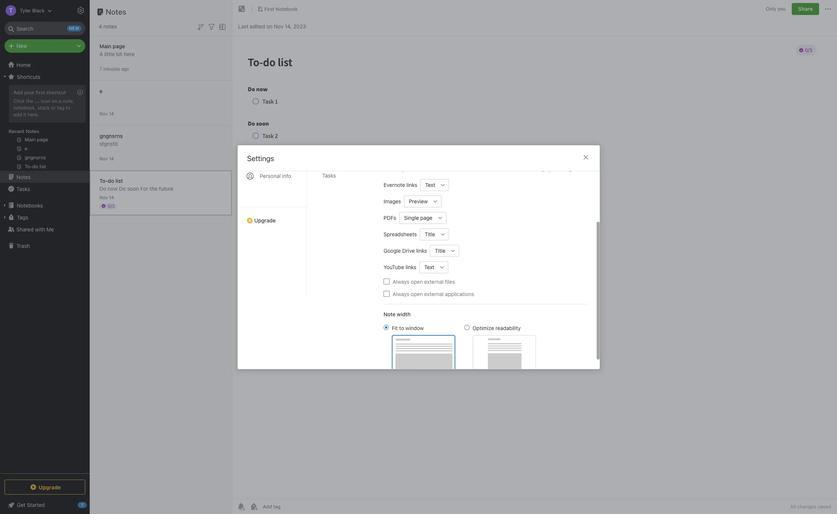 Task type: describe. For each thing, give the bounding box(es) containing it.
shortcuts
[[17, 74, 40, 80]]

last edited on nov 14, 2023
[[238, 23, 306, 29]]

always open external applications
[[393, 291, 474, 297]]

2023
[[294, 23, 306, 29]]

my
[[538, 166, 545, 172]]

edited
[[250, 23, 265, 29]]

evernote
[[384, 182, 405, 188]]

add
[[13, 111, 22, 117]]

nov inside note window element
[[274, 23, 284, 29]]

home link
[[0, 59, 90, 71]]

saved
[[818, 504, 832, 510]]

nov 14 for gngnsrns
[[100, 156, 114, 161]]

choose your default views for new links and attachments.
[[384, 166, 514, 172]]

open for always open external applications
[[411, 291, 423, 297]]

4 notes
[[99, 23, 117, 30]]

e
[[100, 88, 103, 94]]

tasks tab
[[316, 169, 372, 182]]

ago
[[121, 66, 129, 72]]

personal
[[260, 173, 281, 179]]

only you
[[767, 6, 786, 12]]

notes link
[[0, 171, 89, 183]]

nov up 0/3
[[100, 195, 108, 200]]

2 do from the left
[[119, 185, 126, 192]]

your for default
[[402, 166, 412, 172]]

3 nov 14 from the top
[[100, 195, 114, 200]]

for
[[445, 166, 451, 172]]

nov 14 for e
[[100, 111, 114, 117]]

text for youtube links
[[424, 264, 435, 270]]

list
[[116, 178, 123, 184]]

changes
[[798, 504, 817, 510]]

notebook,
[[13, 105, 36, 111]]

always open external files
[[393, 278, 455, 285]]

Choose default view option for Spreadsheets field
[[420, 228, 449, 240]]

notes inside group
[[26, 128, 39, 134]]

7 minutes ago
[[100, 66, 129, 72]]

optimize
[[473, 325, 494, 331]]

external for files
[[424, 278, 444, 285]]

settings
[[247, 154, 274, 163]]

sfgnsfd
[[100, 140, 118, 147]]

settings image
[[76, 6, 85, 15]]

note
[[384, 311, 396, 317]]

shared
[[16, 226, 34, 233]]

links right drive
[[416, 248, 427, 254]]

Choose default view option for PDFs field
[[399, 212, 446, 224]]

little
[[104, 51, 115, 57]]

links left and at the right top of the page
[[463, 166, 473, 172]]

text button for youtube links
[[420, 261, 436, 273]]

always for always open external files
[[393, 278, 409, 285]]

add a reminder image
[[237, 502, 246, 511]]

option group containing fit to window
[[384, 324, 536, 372]]

0 horizontal spatial upgrade
[[39, 484, 61, 491]]

first notebook button
[[255, 4, 301, 14]]

views
[[431, 166, 443, 172]]

notes
[[104, 23, 117, 30]]

applications
[[445, 291, 474, 297]]

the inside to-do list do now do soon for the future
[[150, 185, 158, 192]]

icon on a note, notebook, stack or tag to add it here.
[[13, 98, 74, 117]]

links up preview button
[[407, 182, 417, 188]]

0 vertical spatial upgrade button
[[238, 207, 307, 227]]

tags button
[[0, 211, 89, 223]]

a
[[100, 51, 103, 57]]

stack
[[38, 105, 50, 111]]

Choose default view option for Images field
[[404, 195, 442, 207]]

shared with me
[[16, 226, 54, 233]]

Choose default view option for Evernote links field
[[420, 179, 449, 191]]

click the ...
[[13, 98, 40, 104]]

recent
[[9, 128, 24, 134]]

title button for spreadsheets
[[420, 228, 437, 240]]

me
[[47, 226, 54, 233]]

4
[[99, 23, 102, 30]]

nov down e
[[100, 111, 108, 117]]

click
[[13, 98, 25, 104]]

shortcut
[[46, 89, 66, 95]]

tasks inside tab
[[322, 172, 336, 179]]

attachments.
[[484, 166, 514, 172]]

drive
[[402, 248, 415, 254]]

share button
[[792, 3, 820, 15]]

files
[[445, 278, 455, 285]]

fit
[[392, 325, 398, 331]]

it
[[23, 111, 26, 117]]

add your first shortcut
[[13, 89, 66, 95]]

14,
[[285, 23, 292, 29]]

optimize readability
[[473, 325, 521, 331]]

google
[[384, 248, 401, 254]]

soon
[[127, 185, 139, 192]]

1 vertical spatial to
[[399, 325, 404, 331]]

readability
[[496, 325, 521, 331]]

tab list containing personal info
[[238, 98, 307, 296]]

info
[[282, 173, 291, 179]]

note window element
[[232, 0, 838, 514]]

first
[[36, 89, 45, 95]]

youtube
[[384, 264, 404, 270]]

Choose default view option for Google Drive links field
[[430, 245, 459, 257]]

text button for evernote links
[[420, 179, 437, 191]]

now
[[108, 185, 118, 192]]

images
[[384, 198, 401, 204]]

youtube links
[[384, 264, 417, 270]]

expand note image
[[238, 4, 247, 13]]

group containing add your first shortcut
[[0, 83, 89, 174]]

0/3
[[108, 203, 115, 209]]

only
[[767, 6, 777, 12]]

main page
[[100, 43, 125, 49]]

text for evernote links
[[425, 182, 435, 188]]

a little bit here
[[100, 51, 135, 57]]

future
[[159, 185, 174, 192]]

minutes
[[103, 66, 120, 72]]

1 do from the left
[[100, 185, 106, 192]]

new
[[452, 166, 462, 172]]



Task type: vqa. For each thing, say whether or not it's contained in the screenshot.
0/1
no



Task type: locate. For each thing, give the bounding box(es) containing it.
icon
[[41, 98, 50, 104]]

notes inside note list "element"
[[106, 7, 126, 16]]

Search text field
[[10, 22, 80, 35]]

1 vertical spatial on
[[52, 98, 57, 104]]

title button down choose default view option for spreadsheets field
[[430, 245, 447, 257]]

tab list
[[238, 98, 307, 296]]

1 vertical spatial notes
[[26, 128, 39, 134]]

what are my options?
[[515, 166, 567, 172]]

to-do list do now do soon for the future
[[100, 178, 174, 192]]

1 nov 14 from the top
[[100, 111, 114, 117]]

1 horizontal spatial on
[[267, 23, 273, 29]]

14 down sfgnsfd
[[109, 156, 114, 161]]

single page button
[[399, 212, 434, 224]]

0 vertical spatial title
[[425, 231, 435, 237]]

0 vertical spatial text button
[[420, 179, 437, 191]]

to inside icon on a note, notebook, stack or tag to add it here.
[[66, 105, 70, 111]]

14 for e
[[109, 111, 114, 117]]

text button
[[420, 179, 437, 191], [420, 261, 436, 273]]

on left a
[[52, 98, 57, 104]]

nov down sfgnsfd
[[100, 156, 108, 161]]

0 vertical spatial external
[[424, 278, 444, 285]]

0 vertical spatial your
[[24, 89, 34, 95]]

links down drive
[[406, 264, 417, 270]]

window
[[406, 325, 424, 331]]

1 horizontal spatial upgrade
[[254, 217, 276, 224]]

page up bit
[[113, 43, 125, 49]]

single
[[404, 215, 419, 221]]

new
[[16, 43, 27, 49]]

nov
[[274, 23, 284, 29], [100, 111, 108, 117], [100, 156, 108, 161], [100, 195, 108, 200]]

Optimize readability radio
[[465, 325, 470, 330]]

notes up "tasks" button
[[16, 174, 31, 180]]

0 vertical spatial upgrade
[[254, 217, 276, 224]]

gngnsrns
[[100, 133, 123, 139]]

the left ...
[[26, 98, 33, 104]]

add tag image
[[250, 502, 259, 511]]

expand notebooks image
[[2, 202, 8, 208]]

tag
[[57, 105, 64, 111]]

share
[[799, 6, 813, 12]]

title down choose default view option for spreadsheets field
[[435, 248, 446, 254]]

1 vertical spatial title
[[435, 248, 446, 254]]

open down 'always open external files'
[[411, 291, 423, 297]]

2 external from the top
[[424, 291, 444, 297]]

last
[[238, 23, 249, 29]]

your for first
[[24, 89, 34, 95]]

always right always open external applications checkbox
[[393, 291, 409, 297]]

google drive links
[[384, 248, 427, 254]]

title inside the choose default view option for google drive links field
[[435, 248, 446, 254]]

external up always open external applications
[[424, 278, 444, 285]]

1 horizontal spatial page
[[420, 215, 433, 221]]

page right single
[[420, 215, 433, 221]]

option group
[[384, 324, 536, 372]]

0 horizontal spatial tasks
[[16, 186, 30, 192]]

for
[[140, 185, 148, 192]]

external down 'always open external files'
[[424, 291, 444, 297]]

tree containing home
[[0, 59, 90, 473]]

text down views
[[425, 182, 435, 188]]

0 vertical spatial the
[[26, 98, 33, 104]]

0 vertical spatial text
[[425, 182, 435, 188]]

1 vertical spatial your
[[402, 166, 412, 172]]

Fit to window radio
[[384, 325, 389, 330]]

1 horizontal spatial upgrade button
[[238, 207, 307, 227]]

do down "to-"
[[100, 185, 106, 192]]

1 vertical spatial page
[[420, 215, 433, 221]]

open for always open external files
[[411, 278, 423, 285]]

text up 'always open external files'
[[424, 264, 435, 270]]

the right for
[[150, 185, 158, 192]]

page inside button
[[420, 215, 433, 221]]

notes
[[106, 7, 126, 16], [26, 128, 39, 134], [16, 174, 31, 180]]

title button for google drive links
[[430, 245, 447, 257]]

expand tags image
[[2, 214, 8, 220]]

title down choose default view option for pdfs field
[[425, 231, 435, 237]]

14 up 0/3
[[109, 195, 114, 200]]

first
[[265, 6, 274, 12]]

Note Editor text field
[[232, 36, 838, 499]]

on right edited
[[267, 23, 273, 29]]

0 vertical spatial nov 14
[[100, 111, 114, 117]]

your up click the ...
[[24, 89, 34, 95]]

Always open external applications checkbox
[[384, 291, 390, 297]]

here
[[124, 51, 135, 57]]

1 horizontal spatial do
[[119, 185, 126, 192]]

title button
[[420, 228, 437, 240], [430, 245, 447, 257]]

upgrade
[[254, 217, 276, 224], [39, 484, 61, 491]]

new button
[[4, 39, 85, 53]]

your left default
[[402, 166, 412, 172]]

external
[[424, 278, 444, 285], [424, 291, 444, 297]]

on inside note window element
[[267, 23, 273, 29]]

options?
[[546, 166, 567, 172]]

1 vertical spatial title button
[[430, 245, 447, 257]]

to right fit
[[399, 325, 404, 331]]

you
[[778, 6, 786, 12]]

2 vertical spatial notes
[[16, 174, 31, 180]]

to
[[66, 105, 70, 111], [399, 325, 404, 331]]

3 14 from the top
[[109, 195, 114, 200]]

do down 'list'
[[119, 185, 126, 192]]

nov 14 up gngnsrns
[[100, 111, 114, 117]]

0 horizontal spatial your
[[24, 89, 34, 95]]

1 open from the top
[[411, 278, 423, 285]]

0 vertical spatial to
[[66, 105, 70, 111]]

note width
[[384, 311, 411, 317]]

1 vertical spatial the
[[150, 185, 158, 192]]

1 vertical spatial external
[[424, 291, 444, 297]]

1 14 from the top
[[109, 111, 114, 117]]

1 horizontal spatial tasks
[[322, 172, 336, 179]]

all changes saved
[[791, 504, 832, 510]]

do
[[100, 185, 106, 192], [119, 185, 126, 192]]

14 up gngnsrns
[[109, 111, 114, 117]]

text button up choose default view option for images field
[[420, 179, 437, 191]]

0 vertical spatial title button
[[420, 228, 437, 240]]

personal info
[[260, 173, 291, 179]]

1 vertical spatial always
[[393, 291, 409, 297]]

group
[[0, 83, 89, 174]]

and
[[475, 166, 483, 172]]

nov left the 14,
[[274, 23, 284, 29]]

0 horizontal spatial on
[[52, 98, 57, 104]]

note list element
[[90, 0, 232, 514]]

Choose default view option for YouTube links field
[[420, 261, 448, 273]]

or
[[51, 105, 56, 111]]

0 vertical spatial always
[[393, 278, 409, 285]]

external for applications
[[424, 291, 444, 297]]

title inside choose default view option for spreadsheets field
[[425, 231, 435, 237]]

width
[[397, 311, 411, 317]]

0 vertical spatial notes
[[106, 7, 126, 16]]

...
[[35, 98, 40, 104]]

fit to window
[[392, 325, 424, 331]]

2 open from the top
[[411, 291, 423, 297]]

choose
[[384, 166, 401, 172]]

0 horizontal spatial the
[[26, 98, 33, 104]]

evernote links
[[384, 182, 417, 188]]

always for always open external applications
[[393, 291, 409, 297]]

text inside field
[[424, 264, 435, 270]]

page inside note list "element"
[[113, 43, 125, 49]]

1 vertical spatial 14
[[109, 156, 114, 161]]

1 vertical spatial text
[[424, 264, 435, 270]]

page for main page
[[113, 43, 125, 49]]

14 for gngnsrns
[[109, 156, 114, 161]]

on inside icon on a note, notebook, stack or tag to add it here.
[[52, 98, 57, 104]]

1 external from the top
[[424, 278, 444, 285]]

0 vertical spatial page
[[113, 43, 125, 49]]

page for single page
[[420, 215, 433, 221]]

14
[[109, 111, 114, 117], [109, 156, 114, 161], [109, 195, 114, 200]]

1 vertical spatial text button
[[420, 261, 436, 273]]

default
[[414, 166, 429, 172]]

tags
[[17, 214, 28, 221]]

notebook
[[276, 6, 298, 12]]

are
[[529, 166, 537, 172]]

1 vertical spatial tasks
[[16, 186, 30, 192]]

1 horizontal spatial your
[[402, 166, 412, 172]]

open
[[411, 278, 423, 285], [411, 291, 423, 297]]

links
[[463, 166, 473, 172], [407, 182, 417, 188], [416, 248, 427, 254], [406, 264, 417, 270]]

bit
[[116, 51, 122, 57]]

0 horizontal spatial page
[[113, 43, 125, 49]]

2 always from the top
[[393, 291, 409, 297]]

1 horizontal spatial to
[[399, 325, 404, 331]]

spreadsheets
[[384, 231, 417, 237]]

2 vertical spatial nov 14
[[100, 195, 114, 200]]

gngnsrns sfgnsfd
[[100, 133, 123, 147]]

trash link
[[0, 240, 89, 252]]

0 vertical spatial open
[[411, 278, 423, 285]]

title button down choose default view option for pdfs field
[[420, 228, 437, 240]]

None search field
[[10, 22, 80, 35]]

recent notes
[[9, 128, 39, 134]]

to down note, on the top of the page
[[66, 105, 70, 111]]

your inside group
[[24, 89, 34, 95]]

notebooks
[[17, 202, 43, 209]]

Always open external files checkbox
[[384, 279, 390, 285]]

0 horizontal spatial do
[[100, 185, 106, 192]]

7
[[100, 66, 102, 72]]

with
[[35, 226, 45, 233]]

title for google drive links
[[435, 248, 446, 254]]

0 vertical spatial on
[[267, 23, 273, 29]]

add
[[13, 89, 23, 95]]

text inside choose default view option for evernote links field
[[425, 182, 435, 188]]

main
[[100, 43, 111, 49]]

text button up 'always open external files'
[[420, 261, 436, 273]]

what
[[515, 166, 528, 172]]

close image
[[582, 153, 591, 162]]

preview
[[409, 198, 428, 204]]

tasks button
[[0, 183, 89, 195]]

1 horizontal spatial the
[[150, 185, 158, 192]]

0 vertical spatial 14
[[109, 111, 114, 117]]

tree
[[0, 59, 90, 473]]

text
[[425, 182, 435, 188], [424, 264, 435, 270]]

notes right recent
[[26, 128, 39, 134]]

2 nov 14 from the top
[[100, 156, 114, 161]]

1 always from the top
[[393, 278, 409, 285]]

2 vertical spatial 14
[[109, 195, 114, 200]]

your
[[24, 89, 34, 95], [402, 166, 412, 172]]

tasks inside button
[[16, 186, 30, 192]]

0 vertical spatial tasks
[[322, 172, 336, 179]]

page
[[113, 43, 125, 49], [420, 215, 433, 221]]

pdfs
[[384, 215, 396, 221]]

the
[[26, 98, 33, 104], [150, 185, 158, 192]]

shortcuts button
[[0, 71, 89, 83]]

nov 14 down sfgnsfd
[[100, 156, 114, 161]]

title for spreadsheets
[[425, 231, 435, 237]]

open up always open external applications
[[411, 278, 423, 285]]

1 vertical spatial open
[[411, 291, 423, 297]]

1 vertical spatial upgrade button
[[4, 480, 85, 495]]

nov 14 up 0/3
[[100, 195, 114, 200]]

1 vertical spatial upgrade
[[39, 484, 61, 491]]

shared with me link
[[0, 223, 89, 235]]

0 horizontal spatial upgrade button
[[4, 480, 85, 495]]

1 vertical spatial nov 14
[[100, 156, 114, 161]]

2 14 from the top
[[109, 156, 114, 161]]

to-
[[100, 178, 108, 184]]

notes up notes in the left top of the page
[[106, 7, 126, 16]]

preview button
[[404, 195, 430, 207]]

0 horizontal spatial to
[[66, 105, 70, 111]]

always right always open external files checkbox
[[393, 278, 409, 285]]



